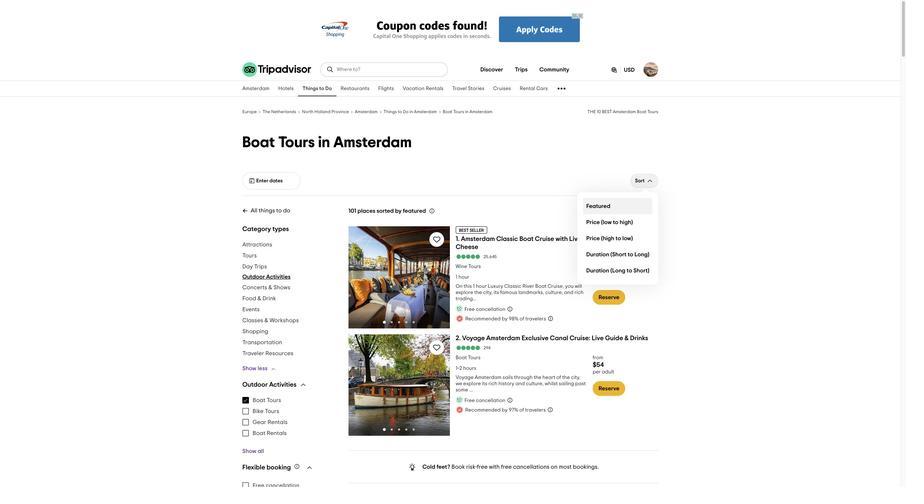 Task type: vqa. For each thing, say whether or not it's contained in the screenshot.
third menu from the bottom of the page
no



Task type: locate. For each thing, give the bounding box(es) containing it.
0 horizontal spatial best
[[459, 228, 469, 233]]

duration
[[587, 251, 609, 257], [587, 268, 609, 273]]

tours link
[[242, 250, 257, 261]]

flexible booking
[[242, 464, 291, 471]]

1 horizontal spatial all
[[639, 208, 644, 213]]

1 horizontal spatial and
[[564, 290, 574, 295]]

the
[[475, 290, 482, 295], [534, 375, 542, 380], [562, 375, 570, 380]]

best right 10
[[602, 110, 612, 114]]

1–2 hours
[[456, 366, 477, 371]]

drinks right guide at bottom
[[630, 335, 648, 342]]

city, inside "voyage amsterdam sails through the heart of the city, we explore its rich history and culture, whilst sailing past some …"
[[571, 375, 581, 380]]

traveler resources link
[[242, 348, 293, 359]]

city,
[[483, 290, 493, 295], [571, 375, 581, 380]]

in down travel stories link
[[465, 110, 469, 114]]

outdoor activities down less
[[242, 382, 297, 388]]

to
[[319, 86, 324, 91], [398, 110, 402, 114], [276, 208, 282, 214], [613, 219, 619, 225], [616, 235, 621, 241], [628, 251, 634, 257], [627, 268, 632, 273]]

2 vertical spatial of
[[520, 407, 524, 413]]

1 horizontal spatial in
[[410, 110, 413, 114]]

None search field
[[321, 63, 448, 76]]

2 show from the top
[[242, 448, 256, 454]]

its down luxury
[[494, 290, 499, 295]]

free cancellation for $54
[[465, 398, 506, 403]]

outdoor down day trips
[[242, 274, 265, 280]]

1 vertical spatial carousel of images figure
[[349, 334, 450, 436]]

1 carousel of images figure from the top
[[349, 226, 450, 329]]

transportation link
[[242, 337, 282, 348]]

shows
[[274, 285, 290, 290]]

1 vertical spatial its
[[482, 381, 487, 386]]

reserve down adult
[[599, 386, 620, 392]]

and down high)
[[623, 236, 635, 242]]

rentals
[[426, 86, 444, 91], [268, 419, 288, 425], [267, 430, 287, 436]]

reserve link down "$35"
[[593, 290, 626, 305]]

culture, down "through"
[[526, 381, 544, 386]]

1 reserve from the top
[[599, 294, 620, 300]]

the 10 best amsterdam boat tours
[[588, 110, 658, 114]]

amsterdam link down restaurants
[[355, 108, 378, 114]]

1 vertical spatial travelers
[[525, 407, 546, 413]]

1 show from the top
[[242, 366, 256, 371]]

from inside from $35
[[593, 264, 603, 269]]

activities
[[266, 274, 291, 280], [269, 382, 297, 388]]

1 vertical spatial outdoor activities
[[242, 382, 297, 388]]

travel
[[453, 86, 467, 91]]

do for things to do in amsterdam
[[403, 110, 409, 114]]

clear
[[625, 208, 638, 213]]

list box
[[578, 192, 658, 285]]

0 vertical spatial with
[[556, 236, 568, 242]]

1 vertical spatial of
[[557, 375, 561, 380]]

show up the flexible
[[242, 448, 256, 454]]

1 vertical spatial voyage
[[456, 375, 474, 380]]

& for concerts
[[269, 285, 272, 290]]

1 horizontal spatial best
[[602, 110, 612, 114]]

voyage up we
[[456, 375, 474, 380]]

1 from from the top
[[593, 264, 603, 269]]

free down trading…
[[465, 307, 475, 312]]

1 vertical spatial from
[[593, 355, 603, 360]]

free left cancellations
[[501, 464, 512, 470]]

5.0 of 5 bubbles image inside the 294 link
[[456, 346, 481, 350]]

recommended down …
[[465, 407, 501, 413]]

classic up famous
[[505, 284, 522, 289]]

5.0 of 5 bubbles image
[[456, 255, 481, 259], [456, 346, 481, 350]]

things to do in amsterdam link
[[384, 108, 437, 114]]

rentals inside the vacation rentals link
[[426, 86, 444, 91]]

1 vertical spatial reserve
[[599, 386, 620, 392]]

to right (long
[[627, 268, 632, 273]]

0 vertical spatial duration
[[587, 251, 609, 257]]

1 outdoor from the top
[[242, 274, 265, 280]]

clear all filters link
[[625, 203, 658, 219]]

0 vertical spatial things
[[303, 86, 318, 91]]

free for $35
[[465, 307, 475, 312]]

list box containing featured
[[578, 192, 658, 285]]

reserve link for $35
[[593, 290, 626, 305]]

river
[[523, 284, 534, 289]]

from up "$35"
[[593, 264, 603, 269]]

0 horizontal spatial 1
[[456, 275, 458, 280]]

0 vertical spatial amsterdam link
[[238, 81, 274, 96]]

0 horizontal spatial culture,
[[526, 381, 544, 386]]

cancellation up recommended by 98% of travelers
[[476, 307, 506, 312]]

amsterdam inside things to do in amsterdam link
[[414, 110, 437, 114]]

price for price (low to high)
[[587, 219, 600, 225]]

show inside dropdown button
[[242, 366, 256, 371]]

(high
[[601, 235, 615, 241]]

the netherlands link
[[263, 108, 296, 114]]

free right book
[[477, 464, 488, 470]]

with right risk- on the right of page
[[489, 464, 500, 470]]

drinks left low)
[[604, 236, 622, 242]]

& left drink
[[258, 296, 261, 301]]

1 vertical spatial by
[[502, 316, 508, 321]]

free down …
[[465, 398, 475, 403]]

1 horizontal spatial city,
[[571, 375, 581, 380]]

1 horizontal spatial the
[[534, 375, 542, 380]]

…
[[469, 387, 473, 393]]

2 5.0 of 5 bubbles image from the top
[[456, 346, 481, 350]]

boat tours in amsterdam down travel stories link
[[443, 110, 493, 114]]

1 vertical spatial do
[[403, 110, 409, 114]]

1 vertical spatial outdoor
[[242, 382, 268, 388]]

boat inside the on this 1 hour luxury classic river boat cruise, you will explore the city, its famous landmarks, culture, and rich trading…
[[536, 284, 547, 289]]

the inside the on this 1 hour luxury classic river boat cruise, you will explore the city, its famous landmarks, culture, and rich trading…
[[475, 290, 482, 295]]

1 5.0 of 5 bubbles image from the top
[[456, 255, 481, 259]]

1 free from the top
[[465, 307, 475, 312]]

5.0 of 5 bubbles image down 2.
[[456, 346, 481, 350]]

things
[[259, 208, 275, 214]]

north holland province
[[302, 110, 349, 114]]

the left heart in the bottom right of the page
[[534, 375, 542, 380]]

1 vertical spatial hour
[[476, 284, 487, 289]]

2 cancellation from the top
[[476, 398, 506, 403]]

of right 97%
[[520, 407, 524, 413]]

recommended by 97% of travelers
[[465, 407, 546, 413]]

hour up this in the right bottom of the page
[[459, 275, 470, 280]]

drinks inside amsterdam classic boat cruise with live guide, drinks and cheese
[[604, 236, 622, 242]]

of for $54
[[520, 407, 524, 413]]

1 horizontal spatial live
[[592, 335, 604, 342]]

with right cruise
[[556, 236, 568, 242]]

0 vertical spatial show
[[242, 366, 256, 371]]

1 price from the top
[[587, 219, 600, 225]]

voyage right 2.
[[462, 335, 485, 342]]

0 vertical spatial free
[[465, 307, 475, 312]]

drink
[[263, 296, 276, 301]]

0 vertical spatial outdoor
[[242, 274, 265, 280]]

all inside button
[[258, 448, 264, 454]]

amsterdam classic boat cruise with live guide, drinks and cheese
[[456, 236, 635, 251]]

types
[[273, 226, 289, 233]]

0 vertical spatial its
[[494, 290, 499, 295]]

5.0 of 5 bubbles image down cheese
[[456, 255, 481, 259]]

city, up past
[[571, 375, 581, 380]]

1 vertical spatial things
[[384, 110, 397, 114]]

1 vertical spatial 1
[[473, 284, 475, 289]]

explore up …
[[463, 381, 481, 386]]

to down flights link
[[398, 110, 402, 114]]

cold
[[423, 464, 435, 470]]

1 reserve link from the top
[[593, 290, 626, 305]]

risk-
[[466, 464, 477, 470]]

by for $35
[[502, 316, 508, 321]]

usd button
[[605, 62, 641, 77]]

price for price (high to low)
[[587, 235, 600, 241]]

2 reserve link from the top
[[593, 381, 626, 396]]

0 horizontal spatial amsterdam link
[[238, 81, 274, 96]]

of up whilst at the bottom right
[[557, 375, 561, 380]]

live left guide at bottom
[[592, 335, 604, 342]]

to left long)
[[628, 251, 634, 257]]

activities up shows
[[266, 274, 291, 280]]

0 vertical spatial of
[[520, 316, 525, 321]]

cancellation for $54
[[476, 398, 506, 403]]

in down north holland province
[[318, 135, 330, 150]]

free cancellation
[[465, 307, 506, 312], [465, 398, 506, 403]]

duration down guide,
[[587, 251, 609, 257]]

europe link
[[242, 108, 257, 114]]

recommended down trading…
[[465, 316, 501, 321]]

price left (low
[[587, 219, 600, 225]]

all right clear
[[639, 208, 644, 213]]

all up flexible booking
[[258, 448, 264, 454]]

reserve down "$35"
[[599, 294, 620, 300]]

1 vertical spatial show
[[242, 448, 256, 454]]

& up drink
[[269, 285, 272, 290]]

1 free cancellation from the top
[[465, 307, 506, 312]]

reserve link down adult
[[593, 381, 626, 396]]

gear rentals
[[253, 419, 288, 425]]

vacation
[[403, 86, 425, 91]]

things up "north"
[[303, 86, 318, 91]]

2 reserve from the top
[[599, 386, 620, 392]]

all for show
[[258, 448, 264, 454]]

do down search image
[[326, 86, 332, 91]]

from up $54
[[593, 355, 603, 360]]

0 vertical spatial from
[[593, 264, 603, 269]]

activities down show less dropdown button
[[269, 382, 297, 388]]

outdoor down show less in the bottom left of the page
[[242, 382, 268, 388]]

1 vertical spatial recommended
[[465, 407, 501, 413]]

to for all things to do
[[276, 208, 282, 214]]

the up trading…
[[475, 290, 482, 295]]

to up north holland province link
[[319, 86, 324, 91]]

of right 98% at the right bottom of page
[[520, 316, 525, 321]]

2 from from the top
[[593, 355, 603, 360]]

1 recommended from the top
[[465, 316, 501, 321]]

classic inside the on this 1 hour luxury classic river boat cruise, you will explore the city, its famous landmarks, culture, and rich trading…
[[505, 284, 522, 289]]

0 horizontal spatial do
[[326, 86, 332, 91]]

rentals down gear rentals
[[267, 430, 287, 436]]

its left history
[[482, 381, 487, 386]]

things
[[303, 86, 318, 91], [384, 110, 397, 114]]

1 vertical spatial rich
[[489, 381, 498, 386]]

rental
[[520, 86, 535, 91]]

show all
[[242, 448, 264, 454]]

best
[[602, 110, 612, 114], [459, 228, 469, 233]]

1 horizontal spatial do
[[403, 110, 409, 114]]

by left 98% at the right bottom of page
[[502, 316, 508, 321]]

1 vertical spatial amsterdam link
[[355, 108, 378, 114]]

2 recommended from the top
[[465, 407, 501, 413]]

rich left history
[[489, 381, 498, 386]]

and down "through"
[[516, 381, 525, 386]]

294 link
[[456, 345, 658, 350]]

1 horizontal spatial boat tours
[[456, 355, 481, 360]]

duration left (long
[[587, 268, 609, 273]]

do down "vacation"
[[403, 110, 409, 114]]

all things to do
[[251, 208, 290, 214]]

on this 1 hour luxury classic river boat cruise, you will explore the city, its famous landmarks, culture, and rich trading… link
[[456, 283, 587, 302]]

1 vertical spatial boat tours
[[253, 397, 281, 403]]

cancellation up recommended by 97% of travelers
[[476, 398, 506, 403]]

1 horizontal spatial its
[[494, 290, 499, 295]]

explore up trading…
[[456, 290, 473, 295]]

2 free cancellation from the top
[[465, 398, 506, 403]]

trading…
[[456, 296, 477, 301]]

show left less
[[242, 366, 256, 371]]

& right classes on the left bottom of page
[[265, 318, 268, 323]]

0 horizontal spatial city,
[[483, 290, 493, 295]]

less
[[258, 366, 268, 371]]

and down you
[[564, 290, 574, 295]]

travelers right 97%
[[525, 407, 546, 413]]

boat tours up the bike tours
[[253, 397, 281, 403]]

0 vertical spatial culture,
[[545, 290, 563, 295]]

0 vertical spatial reserve
[[599, 294, 620, 300]]

2 outdoor from the top
[[242, 382, 268, 388]]

2 vertical spatial and
[[516, 381, 525, 386]]

25,645
[[484, 255, 497, 259]]

all for clear
[[639, 208, 644, 213]]

rich down will at bottom
[[575, 290, 584, 295]]

2. voyage amsterdam exclusive canal cruise: live guide & drinks
[[456, 335, 648, 342]]

1 vertical spatial free
[[465, 398, 475, 403]]

to left do
[[276, 208, 282, 214]]

0 vertical spatial travelers
[[526, 316, 546, 321]]

1 cancellation from the top
[[476, 307, 506, 312]]

save to a trip image
[[432, 343, 441, 352]]

1 vertical spatial 5.0 of 5 bubbles image
[[456, 346, 481, 350]]

10
[[597, 110, 601, 114]]

free cancellation for $35
[[465, 307, 506, 312]]

to for price (low to high)
[[613, 219, 619, 225]]

carousel of images figure
[[349, 226, 450, 329], [349, 334, 450, 436]]

1 horizontal spatial trips
[[515, 67, 528, 73]]

0 vertical spatial best
[[602, 110, 612, 114]]

from $35
[[593, 264, 604, 277]]

explore
[[456, 290, 473, 295], [463, 381, 481, 386]]

1 vertical spatial culture,
[[526, 381, 544, 386]]

community button
[[534, 62, 575, 77]]

boat tours
[[456, 355, 481, 360], [253, 397, 281, 403]]

& for classes
[[265, 318, 268, 323]]

0 vertical spatial explore
[[456, 290, 473, 295]]

1 up on
[[456, 275, 458, 280]]

1 horizontal spatial rich
[[575, 290, 584, 295]]

0 vertical spatial live
[[569, 236, 581, 242]]

culture, down cruise,
[[545, 290, 563, 295]]

1 vertical spatial rentals
[[268, 419, 288, 425]]

0 horizontal spatial live
[[569, 236, 581, 242]]

trips inside button
[[515, 67, 528, 73]]

1 vertical spatial and
[[564, 290, 574, 295]]

from inside from $54 per adult
[[593, 355, 603, 360]]

to left low)
[[616, 235, 621, 241]]

0 vertical spatial all
[[639, 208, 644, 213]]

0 vertical spatial boat tours in amsterdam
[[443, 110, 493, 114]]

0 vertical spatial by
[[395, 208, 402, 214]]

travelers up exclusive
[[526, 316, 546, 321]]

(short
[[611, 251, 627, 257]]

price
[[587, 219, 600, 225], [587, 235, 600, 241]]

things down flights link
[[384, 110, 397, 114]]

by right sorted
[[395, 208, 402, 214]]

all
[[639, 208, 644, 213], [258, 448, 264, 454]]

1.
[[456, 236, 460, 242]]

cruises link
[[489, 81, 516, 96]]

advertisement region
[[317, 13, 584, 46]]

boat tours in amsterdam down north holland province
[[242, 135, 412, 150]]

1 vertical spatial live
[[592, 335, 604, 342]]

best up the 1.
[[459, 228, 469, 233]]

1 horizontal spatial free
[[501, 464, 512, 470]]

free cancellation down trading…
[[465, 307, 506, 312]]

live left guide,
[[569, 236, 581, 242]]

1 vertical spatial trips
[[254, 264, 267, 270]]

0 horizontal spatial and
[[516, 381, 525, 386]]

duration (short to long)
[[587, 251, 650, 257]]

classic up 25,645
[[497, 236, 518, 242]]

luxury
[[488, 284, 503, 289]]

canal
[[550, 335, 568, 342]]

1 duration from the top
[[587, 251, 609, 257]]

restaurants link
[[336, 81, 374, 96]]

2 price from the top
[[587, 235, 600, 241]]

1 vertical spatial city,
[[571, 375, 581, 380]]

2 duration from the top
[[587, 268, 609, 273]]

amsterdam inside 'amsterdam' link
[[242, 86, 270, 91]]

0 vertical spatial classic
[[497, 236, 518, 242]]

0 vertical spatial trips
[[515, 67, 528, 73]]

carousel of images figure for $54
[[349, 334, 450, 436]]

all things to do link
[[242, 208, 290, 214]]

bike tours
[[253, 408, 279, 414]]

1 vertical spatial best
[[459, 228, 469, 233]]

rentals for vacation rentals
[[426, 86, 444, 91]]

2 free from the top
[[465, 398, 475, 403]]

with
[[556, 236, 568, 242], [489, 464, 500, 470]]

0 horizontal spatial drinks
[[604, 236, 622, 242]]

city, down luxury
[[483, 290, 493, 295]]

trips right day
[[254, 264, 267, 270]]

0 horizontal spatial boat tours
[[253, 397, 281, 403]]

price left "(high"
[[587, 235, 600, 241]]

traveler
[[242, 350, 264, 356]]

day
[[242, 264, 253, 270]]

1 right this in the right bottom of the page
[[473, 284, 475, 289]]

outdoor activities up concerts & shows link at the bottom left of page
[[242, 274, 291, 280]]

$54
[[593, 362, 604, 368]]

travelers for $35
[[526, 316, 546, 321]]

1 vertical spatial with
[[489, 464, 500, 470]]

reserve for $54
[[599, 386, 620, 392]]

0 vertical spatial carousel of images figure
[[349, 226, 450, 329]]

0 horizontal spatial trips
[[254, 264, 267, 270]]

1 vertical spatial all
[[258, 448, 264, 454]]

0 horizontal spatial free
[[477, 464, 488, 470]]

cancellation for $35
[[476, 307, 506, 312]]

things to do
[[303, 86, 332, 91]]

cancellations
[[513, 464, 550, 470]]

the up sailing
[[562, 375, 570, 380]]

profile picture image
[[644, 62, 658, 77]]

trips up rental
[[515, 67, 528, 73]]

0 vertical spatial recommended
[[465, 316, 501, 321]]

reserve link
[[593, 290, 626, 305], [593, 381, 626, 396]]

seller
[[470, 228, 484, 233]]

1 vertical spatial duration
[[587, 268, 609, 273]]

1 horizontal spatial 1
[[473, 284, 475, 289]]

amsterdam
[[242, 86, 270, 91], [355, 110, 378, 114], [414, 110, 437, 114], [470, 110, 493, 114], [613, 110, 636, 114], [334, 135, 412, 150], [461, 236, 495, 242], [486, 335, 520, 342], [475, 375, 502, 380]]

north
[[302, 110, 314, 114]]

0 vertical spatial rentals
[[426, 86, 444, 91]]

0 vertical spatial and
[[623, 236, 635, 242]]

and inside the on this 1 hour luxury classic river boat cruise, you will explore the city, its famous landmarks, culture, and rich trading…
[[564, 290, 574, 295]]

duration (long to short)
[[587, 268, 650, 273]]

classic
[[497, 236, 518, 242], [505, 284, 522, 289]]

0 vertical spatial free cancellation
[[465, 307, 506, 312]]

in down "vacation"
[[410, 110, 413, 114]]

boat tours up hours
[[456, 355, 481, 360]]

1 horizontal spatial with
[[556, 236, 568, 242]]

enter
[[256, 178, 268, 183]]

boat tours in amsterdam
[[443, 110, 493, 114], [242, 135, 412, 150]]

hours
[[463, 366, 477, 371]]

reserve for $35
[[599, 294, 620, 300]]

duration for duration (long to short)
[[587, 268, 609, 273]]

0 vertical spatial city,
[[483, 290, 493, 295]]

0 vertical spatial outdoor activities
[[242, 274, 291, 280]]

by left 97%
[[502, 407, 508, 413]]

rentals up boat rentals
[[268, 419, 288, 425]]

2 carousel of images figure from the top
[[349, 334, 450, 436]]

5.0 of 5 bubbles image inside 25,645 link
[[456, 255, 481, 259]]

free cancellation down …
[[465, 398, 506, 403]]

0 horizontal spatial boat tours in amsterdam
[[242, 135, 412, 150]]

hotels link
[[274, 81, 298, 96]]

0 horizontal spatial rich
[[489, 381, 498, 386]]

amsterdam link up 'europe' link
[[238, 81, 274, 96]]

show inside button
[[242, 448, 256, 454]]

hour right this in the right bottom of the page
[[476, 284, 487, 289]]

to right (low
[[613, 219, 619, 225]]



Task type: describe. For each thing, give the bounding box(es) containing it.
bookings.
[[573, 464, 599, 470]]

1 outdoor activities from the top
[[242, 274, 291, 280]]

2 free from the left
[[501, 464, 512, 470]]

category
[[242, 226, 271, 233]]

classes
[[242, 318, 263, 323]]

on
[[551, 464, 558, 470]]

rich inside the on this 1 hour luxury classic river boat cruise, you will explore the city, its famous landmarks, culture, and rich trading…
[[575, 290, 584, 295]]

usd
[[624, 67, 635, 73]]

rich inside "voyage amsterdam sails through the heart of the city, we explore its rich history and culture, whilst sailing past some …"
[[489, 381, 498, 386]]

1 horizontal spatial boat tours in amsterdam
[[443, 110, 493, 114]]

amsterdam inside "voyage amsterdam sails through the heart of the city, we explore its rich history and culture, whilst sailing past some …"
[[475, 375, 502, 380]]

1 horizontal spatial amsterdam link
[[355, 108, 378, 114]]

flights
[[378, 86, 394, 91]]

& for food
[[258, 296, 261, 301]]

history
[[499, 381, 515, 386]]

& right guide at bottom
[[625, 335, 629, 342]]

heart
[[543, 375, 556, 380]]

sort button
[[631, 174, 658, 188]]

5.0 of 5 bubbles image for 25,645
[[456, 255, 481, 259]]

exclusive
[[522, 335, 549, 342]]

sails
[[503, 375, 513, 380]]

do
[[283, 208, 290, 214]]

voyage inside "voyage amsterdam sails through the heart of the city, we explore its rich history and culture, whilst sailing past some …"
[[456, 375, 474, 380]]

from $54 per adult
[[593, 355, 614, 375]]

0 vertical spatial hour
[[459, 275, 470, 280]]

show for show all
[[242, 448, 256, 454]]

will
[[575, 284, 582, 289]]

wine
[[456, 264, 467, 269]]

attractions link
[[242, 239, 272, 250]]

famous
[[500, 290, 517, 295]]

the
[[263, 110, 270, 114]]

past
[[575, 381, 586, 386]]

show for show less
[[242, 366, 256, 371]]

1–2
[[456, 366, 462, 371]]

of for $35
[[520, 316, 525, 321]]

through
[[514, 375, 533, 380]]

this
[[464, 284, 472, 289]]

you
[[565, 284, 574, 289]]

on
[[456, 284, 463, 289]]

price (high to low)
[[587, 235, 633, 241]]

traveler resources
[[242, 350, 293, 356]]

reserve link for $54
[[593, 381, 626, 396]]

2 horizontal spatial the
[[562, 375, 570, 380]]

europe
[[242, 110, 257, 114]]

events link
[[242, 304, 260, 315]]

culture, inside the on this 1 hour luxury classic river boat cruise, you will explore the city, its famous landmarks, culture, and rich trading…
[[545, 290, 563, 295]]

gear
[[253, 419, 266, 425]]

things for things to do
[[303, 86, 318, 91]]

and inside "voyage amsterdam sails through the heart of the city, we explore its rich history and culture, whilst sailing past some …"
[[516, 381, 525, 386]]

dates
[[270, 178, 283, 183]]

0 horizontal spatial with
[[489, 464, 500, 470]]

101 places sorted by featured
[[349, 208, 426, 214]]

category types
[[242, 226, 289, 233]]

0 vertical spatial boat tours
[[456, 355, 481, 360]]

1 vertical spatial boat tours in amsterdam
[[242, 135, 412, 150]]

tripadvisor image
[[242, 62, 311, 77]]

enter dates button
[[242, 172, 301, 190]]

2 horizontal spatial in
[[465, 110, 469, 114]]

concerts
[[242, 285, 267, 290]]

all
[[251, 208, 257, 214]]

things to do in amsterdam
[[384, 110, 437, 114]]

transportation
[[242, 340, 282, 345]]

its inside "voyage amsterdam sails through the heart of the city, we explore its rich history and culture, whilst sailing past some …"
[[482, 381, 487, 386]]

save to a trip image
[[432, 235, 441, 244]]

1 vertical spatial activities
[[269, 382, 297, 388]]

294
[[484, 346, 491, 350]]

to for duration (short to long)
[[628, 251, 634, 257]]

cold feet? book risk-free with free cancellations on most bookings.
[[423, 464, 599, 470]]

show less button
[[242, 365, 279, 372]]

cheese
[[456, 244, 479, 251]]

food
[[242, 296, 256, 301]]

sort
[[635, 178, 645, 183]]

classes & workshops link
[[242, 315, 299, 326]]

duration for duration (short to long)
[[587, 251, 609, 257]]

the netherlands
[[263, 110, 296, 114]]

wine tours
[[456, 264, 481, 269]]

shopping
[[242, 329, 268, 334]]

1 horizontal spatial drinks
[[630, 335, 648, 342]]

netherlands
[[271, 110, 296, 114]]

low)
[[623, 235, 633, 241]]

2.
[[456, 335, 461, 342]]

search image
[[327, 66, 334, 73]]

per
[[593, 370, 601, 375]]

from for $54
[[593, 355, 603, 360]]

adult
[[602, 370, 614, 375]]

from for $35
[[593, 264, 603, 269]]

0 vertical spatial activities
[[266, 274, 291, 280]]

book
[[452, 464, 465, 470]]

to for price (high to low)
[[616, 235, 621, 241]]

rentals for gear rentals
[[268, 419, 288, 425]]

and inside amsterdam classic boat cruise with live guide, drinks and cheese
[[623, 236, 635, 242]]

1 hour
[[456, 275, 470, 280]]

whilst
[[545, 381, 558, 386]]

we
[[456, 381, 462, 386]]

explore inside the on this 1 hour luxury classic river boat cruise, you will explore the city, its famous landmarks, culture, and rich trading…
[[456, 290, 473, 295]]

food & drink
[[242, 296, 276, 301]]

show less
[[242, 366, 268, 371]]

recommended for $35
[[465, 316, 501, 321]]

1 inside the on this 1 hour luxury classic river boat cruise, you will explore the city, its famous landmarks, culture, and rich trading…
[[473, 284, 475, 289]]

98%
[[509, 316, 519, 321]]

hour inside the on this 1 hour luxury classic river boat cruise, you will explore the city, its famous landmarks, culture, and rich trading…
[[476, 284, 487, 289]]

on this 1 hour luxury classic river boat cruise, you will explore the city, its famous landmarks, culture, and rich trading…
[[456, 284, 584, 301]]

flexible
[[242, 464, 265, 471]]

landmarks,
[[519, 290, 544, 295]]

cruises
[[493, 86, 511, 91]]

travel stories
[[453, 86, 485, 91]]

0 vertical spatial 1
[[456, 275, 458, 280]]

city, inside the on this 1 hour luxury classic river boat cruise, you will explore the city, its famous landmarks, culture, and rich trading…
[[483, 290, 493, 295]]

recommended for $54
[[465, 407, 501, 413]]

cruise,
[[548, 284, 564, 289]]

resources
[[265, 350, 293, 356]]

day trips
[[242, 264, 267, 270]]

to for duration (long to short)
[[627, 268, 632, 273]]

its inside the on this 1 hour luxury classic river boat cruise, you will explore the city, its famous landmarks, culture, and rich trading…
[[494, 290, 499, 295]]

best seller
[[459, 228, 484, 233]]

featured
[[403, 208, 426, 214]]

concerts & shows link
[[242, 282, 290, 293]]

featured
[[587, 203, 611, 209]]

stories
[[468, 86, 485, 91]]

5.0 of 5 bubbles image for 294
[[456, 346, 481, 350]]

by for $54
[[502, 407, 508, 413]]

live inside amsterdam classic boat cruise with live guide, drinks and cheese
[[569, 236, 581, 242]]

classes & workshops
[[242, 318, 299, 323]]

amsterdam inside amsterdam classic boat cruise with live guide, drinks and cheese
[[461, 236, 495, 242]]

boat inside amsterdam classic boat cruise with live guide, drinks and cheese
[[520, 236, 534, 242]]

holland
[[315, 110, 331, 114]]

recommended by 98% of travelers
[[465, 316, 546, 321]]

carousel of images figure for $35
[[349, 226, 450, 329]]

Search search field
[[337, 66, 442, 73]]

voyage amsterdam sails through the heart of the city, we explore its rich history and culture, whilst sailing past some … link
[[456, 375, 587, 393]]

culture, inside "voyage amsterdam sails through the heart of the city, we explore its rich history and culture, whilst sailing past some …"
[[526, 381, 544, 386]]

0 vertical spatial voyage
[[462, 335, 485, 342]]

1 free from the left
[[477, 464, 488, 470]]

things for things to do in amsterdam
[[384, 110, 397, 114]]

restaurants
[[341, 86, 370, 91]]

explore inside "voyage amsterdam sails through the heart of the city, we explore its rich history and culture, whilst sailing past some …"
[[463, 381, 481, 386]]

$35
[[593, 271, 604, 277]]

(low
[[601, 219, 612, 225]]

places
[[358, 208, 376, 214]]

of inside "voyage amsterdam sails through the heart of the city, we explore its rich history and culture, whilst sailing past some …"
[[557, 375, 561, 380]]

classic inside amsterdam classic boat cruise with live guide, drinks and cheese
[[497, 236, 518, 242]]

2 outdoor activities from the top
[[242, 382, 297, 388]]

free for $54
[[465, 398, 475, 403]]

cruise:
[[570, 335, 591, 342]]

rentals for boat rentals
[[267, 430, 287, 436]]

0 horizontal spatial in
[[318, 135, 330, 150]]

do for things to do
[[326, 86, 332, 91]]

discover button
[[475, 62, 509, 77]]

travelers for $54
[[525, 407, 546, 413]]

north holland province link
[[302, 108, 349, 114]]

with inside amsterdam classic boat cruise with live guide, drinks and cheese
[[556, 236, 568, 242]]

rental cars link
[[516, 81, 553, 96]]



